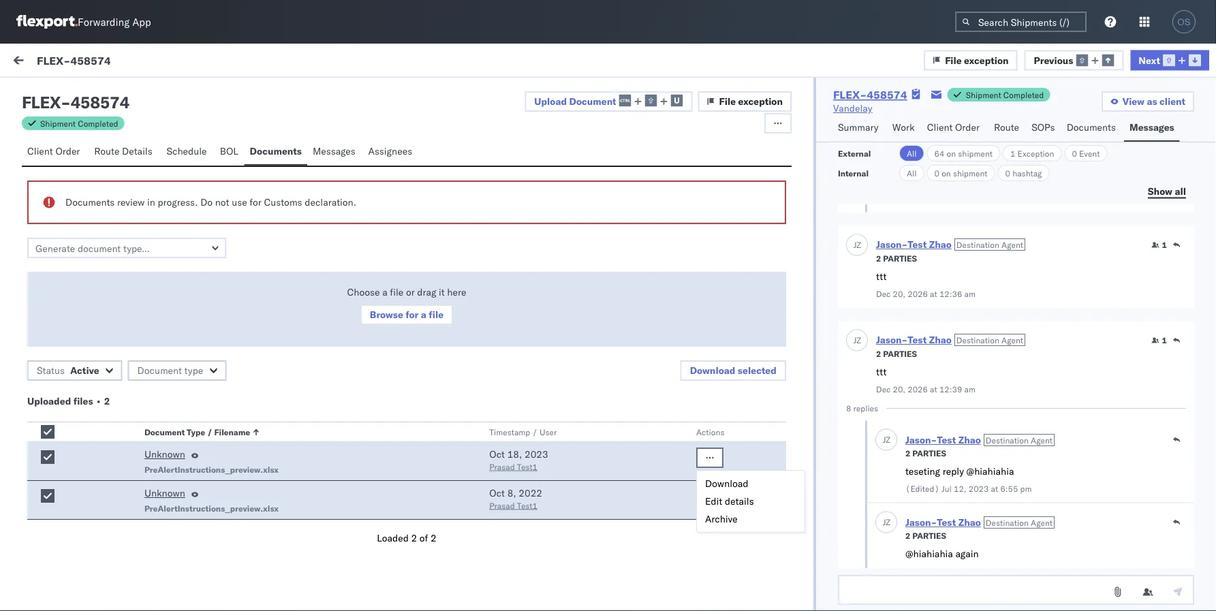 Task type: vqa. For each thing, say whether or not it's contained in the screenshot.
DEC 20, 2026, 12:35 AM PST on the top left
yes



Task type: describe. For each thing, give the bounding box(es) containing it.
0 vertical spatial shipment
[[966, 90, 1002, 100]]

schedule
[[167, 145, 207, 157]]

progress.
[[158, 196, 198, 208]]

unknown for oct 8, 2022
[[144, 487, 185, 499]]

2 parties button for teseting reply @hiahiahia (edited)  jul 12, 2023 at 6:55 pm
[[906, 447, 947, 459]]

review
[[117, 196, 145, 208]]

1 horizontal spatial client
[[927, 121, 953, 133]]

0 horizontal spatial client
[[27, 145, 53, 157]]

2 parties button for ttt dec 20, 2026 at 12:39 am
[[876, 348, 917, 360]]

work button
[[887, 115, 922, 142]]

dec for dec 20, 2026, 12:35 am pst
[[414, 220, 431, 232]]

files
[[73, 395, 93, 407]]

status
[[37, 365, 65, 377]]

6:56
[[1001, 566, 1019, 577]]

0 horizontal spatial work
[[132, 56, 155, 68]]

jason- up the "active"
[[66, 332, 96, 343]]

parties for ttt dec 20, 2026 at 12:36 am
[[883, 254, 917, 264]]

- for dec 20, 2026, 12:35 am pst
[[681, 220, 687, 232]]

assignees button
[[363, 139, 420, 166]]

oct 8, 2022 prasad test1
[[489, 487, 543, 511]]

Search Shipments (/) text field
[[956, 12, 1087, 32]]

0 vertical spatial file exception
[[945, 54, 1009, 66]]

timestamp / user
[[489, 427, 557, 437]]

2023 inside teseting reply @hiahiahia (edited)  jul 12, 2023 at 6:55 pm
[[969, 484, 989, 494]]

app
[[132, 15, 151, 28]]

teseting reply @hiahiahia (edited)  jul 12, 2023 at 6:55 pm
[[906, 465, 1032, 494]]

external for external (0)
[[22, 87, 58, 98]]

item/shipment
[[999, 118, 1055, 128]]

0 horizontal spatial messages button
[[307, 139, 363, 166]]

flex- 458574 for dec 17, 2026, 6:47 pm pst
[[948, 342, 1012, 354]]

prasad for 8,
[[489, 501, 515, 511]]

(edited) inside @hiahiahia again (edited)  jul 12, 2023 at 6:56 pm
[[906, 566, 940, 577]]

at inside ttt dec 20, 2026 at 12:36 am
[[930, 289, 938, 299]]

vandelay
[[833, 102, 873, 114]]

type
[[184, 365, 203, 377]]

destination for ttt dec 20, 2026 at 12:36 am
[[957, 239, 1000, 250]]

8, for dec 8, 2026, 6:39 pm pst
[[434, 465, 443, 477]]

jason- down liu
[[66, 516, 96, 528]]

1 test from the top
[[41, 355, 57, 367]]

all for 0
[[907, 168, 917, 178]]

0 horizontal spatial shipment completed
[[40, 118, 118, 128]]

2 up ttt dec 20, 2026 at 12:39 am
[[876, 349, 881, 359]]

2022
[[519, 487, 543, 499]]

jason- down the "active"
[[66, 393, 96, 405]]

archive
[[705, 513, 738, 525]]

20, inside ttt dec 20, 2026 at 12:39 am
[[893, 384, 906, 395]]

1 vertical spatial file
[[719, 95, 736, 107]]

ttt inside ttt dec 20, 2026 at 12:39 am
[[876, 366, 887, 378]]

- for dec 17, 2026, 6:47 pm pst
[[681, 342, 687, 354]]

1 vertical spatial documents
[[250, 145, 302, 157]]

edit
[[705, 495, 723, 507]]

in
[[147, 196, 155, 208]]

document type button
[[128, 361, 226, 381]]

jason-test zhao destination agent for ttt dec 20, 2026 at 12:36 am
[[876, 239, 1024, 250]]

oct 18, 2023 prasad test1
[[489, 448, 548, 472]]

jason- up generate document type... text field
[[66, 209, 96, 221]]

dec for dec 8, 2026, 6:38 pm pst
[[414, 526, 431, 538]]

actions
[[697, 427, 725, 437]]

am for ttt dec 20, 2026 at 12:39 am
[[965, 384, 976, 395]]

show all
[[1148, 185, 1187, 197]]

0 horizontal spatial messages
[[313, 145, 356, 157]]

2026, for 6:39
[[445, 465, 472, 477]]

reply
[[943, 465, 964, 477]]

(edited) inside teseting reply @hiahiahia (edited)  jul 12, 2023 at 6:55 pm
[[906, 484, 940, 494]]

agent for ttt dec 20, 2026 at 12:39 am
[[1002, 335, 1024, 345]]

am for ttt dec 20, 2026 at 12:36 am
[[965, 289, 976, 299]]

forwarding
[[78, 15, 130, 28]]

oct for oct 8, 2022
[[489, 487, 505, 499]]

1 vertical spatial completed
[[78, 118, 118, 128]]

all button for 64
[[900, 145, 925, 162]]

0 horizontal spatial documents button
[[244, 139, 307, 166]]

previous button
[[1025, 50, 1124, 70]]

dec 8, 2026, 6:39 pm pst
[[414, 465, 531, 477]]

1 horizontal spatial file
[[945, 54, 962, 66]]

event
[[1080, 148, 1100, 158]]

related work item/shipment
[[948, 118, 1055, 128]]

1 horizontal spatial flex-458574
[[833, 88, 908, 102]]

prealertinstructions_preview.xlsx for oct 8, 2022
[[144, 503, 279, 514]]

1 vertical spatial file exception
[[719, 95, 783, 107]]

12:33
[[480, 281, 507, 293]]

64
[[935, 148, 945, 158]]

my
[[14, 52, 35, 71]]

ttt dec 20, 2026 at 12:39 am
[[876, 366, 976, 395]]

timestamp
[[489, 427, 530, 437]]

1 horizontal spatial exception
[[964, 54, 1009, 66]]

1 vertical spatial client order
[[27, 145, 80, 157]]

again
[[956, 548, 979, 560]]

details
[[122, 145, 152, 157]]

18,
[[508, 448, 522, 460]]

1 for ttt dec 20, 2026 at 12:39 am
[[1162, 335, 1167, 346]]

0 vertical spatial for
[[250, 196, 262, 208]]

jason-test zhao destination agent for @hiahiahia again (edited)  jul 12, 2023 at 6:56 pm
[[906, 517, 1053, 529]]

document for document type / filename
[[144, 427, 185, 437]]

oct for oct 18, 2023
[[489, 448, 505, 460]]

12, inside @hiahiahia again (edited)  jul 12, 2023 at 6:56 pm
[[954, 566, 967, 577]]

2 parties button for ttt dec 20, 2026 at 12:36 am
[[876, 252, 917, 264]]

timestamp / user button
[[487, 424, 669, 438]]

dec for dec 20, 2026, 12:36 am pst
[[414, 158, 431, 170]]

1 horizontal spatial client order button
[[922, 115, 989, 142]]

route details button
[[89, 139, 161, 166]]

external for external
[[838, 148, 871, 158]]

work for my
[[39, 52, 74, 71]]

1 horizontal spatial documents button
[[1062, 115, 1125, 142]]

jason- up ttt dec 20, 2026 at 12:36 am at the right top of the page
[[876, 239, 908, 250]]

@hiahiahia inside teseting reply @hiahiahia (edited)  jul 12, 2023 at 6:55 pm
[[967, 465, 1014, 477]]

pst for dec 17, 2026, 6:47 pm pst
[[520, 342, 537, 354]]

17,
[[434, 342, 449, 354]]

flex- 458574 for dec 20, 2026, 12:36 am pst
[[948, 158, 1012, 170]]

document type
[[137, 365, 203, 377]]

jason- up teseting
[[906, 434, 937, 446]]

filename
[[214, 427, 250, 437]]

selected
[[738, 365, 777, 377]]

hashtag
[[1013, 168, 1042, 178]]

20, inside ttt dec 20, 2026 at 12:36 am
[[893, 289, 906, 299]]

@ tao liu
[[41, 478, 85, 490]]

bol
[[220, 145, 238, 157]]

next
[[1139, 54, 1161, 66]]

0 vertical spatial 1
[[1011, 148, 1016, 158]]

show
[[1148, 185, 1173, 197]]

pst for dec 8, 2026, 6:39 pm pst
[[514, 465, 531, 477]]

0 vertical spatial flex-458574
[[37, 53, 111, 67]]

active
[[70, 365, 99, 377]]

type
[[187, 427, 205, 437]]

1 for ttt dec 20, 2026 at 12:36 am
[[1162, 240, 1167, 250]]

parties for ttt dec 20, 2026 at 12:39 am
[[883, 349, 917, 359]]

2 test from the top
[[41, 416, 57, 428]]

20, for dec 20, 2026, 12:36 am pst
[[434, 158, 449, 170]]

2 right of
[[431, 532, 437, 544]]

ttt dec 20, 2026 at 12:36 am
[[876, 270, 976, 299]]

2 parties for @hiahiahia again (edited)  jul 12, 2023 at 6:56 pm
[[906, 531, 947, 541]]

upload document button
[[525, 91, 693, 112]]

2026 for ttt dec 20, 2026 at 12:39 am
[[908, 384, 928, 395]]

at inside @hiahiahia again (edited)  jul 12, 2023 at 6:56 pm
[[991, 566, 999, 577]]

0 horizontal spatial documents
[[65, 196, 115, 208]]

jason- up ttt dec 20, 2026 at 12:39 am
[[876, 334, 908, 346]]

browse for a file button
[[360, 305, 453, 325]]

12, inside teseting reply @hiahiahia (edited)  jul 12, 2023 at 6:55 pm
[[954, 484, 967, 494]]

internal for internal (0)
[[91, 87, 125, 98]]

flex
[[22, 92, 61, 112]]

2 parties button for @hiahiahia again (edited)  jul 12, 2023 at 6:56 pm
[[906, 530, 947, 541]]

dec for dec 17, 2026, 6:47 pm pst
[[414, 342, 431, 354]]

not
[[215, 196, 229, 208]]

jason- down generate document type... text field
[[66, 270, 96, 282]]

am for 12:36
[[509, 158, 524, 170]]

import work
[[101, 56, 155, 68]]

pm for 6:38
[[498, 526, 512, 538]]

1 vertical spatial exception
[[738, 95, 783, 107]]

jason-test zhao button for ttt dec 20, 2026 at 12:39 am
[[876, 334, 952, 346]]

6:38
[[474, 526, 495, 538]]

2 horizontal spatial documents
[[1067, 121, 1116, 133]]

category
[[682, 118, 715, 128]]

0 vertical spatial a
[[382, 286, 388, 298]]

documents review in progress. do not use for customs declaration.
[[65, 196, 356, 208]]

1 button for ttt dec 20, 2026 at 12:36 am
[[1152, 240, 1167, 250]]

20, for dec 20, 2026, 12:35 am pst
[[434, 220, 449, 232]]

related
[[948, 118, 977, 128]]

replies
[[854, 403, 879, 414]]

pm for 6:47
[[503, 342, 518, 354]]

agent for ttt dec 20, 2026 at 12:36 am
[[1002, 239, 1024, 250]]

0 vertical spatial messages
[[1130, 121, 1175, 133]]

0 horizontal spatial client order button
[[22, 139, 89, 166]]

view
[[1123, 95, 1145, 107]]

0 vertical spatial document
[[569, 95, 616, 107]]

- for dec 20, 2026, 12:36 am pst
[[681, 158, 687, 170]]

0 hashtag
[[1006, 168, 1042, 178]]

1 horizontal spatial shipment completed
[[966, 90, 1044, 100]]

summary
[[838, 121, 879, 133]]

browse
[[370, 309, 403, 321]]

on for 64
[[947, 148, 956, 158]]

dec 20, 2026, 12:35 am pst
[[414, 220, 543, 232]]

jason- up liu
[[66, 454, 96, 466]]

forwarding app link
[[16, 15, 151, 29]]

upload document
[[535, 95, 616, 107]]

2 right ∙
[[104, 395, 110, 407]]

work for related
[[979, 118, 997, 128]]

uploaded files ∙ 2
[[27, 395, 110, 407]]

resize handle column header for category
[[925, 114, 942, 611]]

bol button
[[215, 139, 244, 166]]

dec 17, 2026, 6:47 pm pst
[[414, 342, 537, 354]]

forwarding app
[[78, 15, 151, 28]]

@hiahiahia again (edited)  jul 12, 2023 at 6:56 pm
[[906, 548, 1032, 577]]

schedule button
[[161, 139, 215, 166]]

0 for 0 on shipment
[[935, 168, 940, 178]]

flex- 458574 for dec 8, 2026, 6:38 pm pst
[[948, 526, 1012, 538]]

1 vertical spatial shipment
[[40, 118, 76, 128]]

2026 for ttt dec 20, 2026 at 12:36 am
[[908, 289, 928, 299]]

2 parties for teseting reply @hiahiahia (edited)  jul 12, 2023 at 6:55 pm
[[906, 448, 947, 459]]

jason-test zhao destination agent for teseting reply @hiahiahia (edited)  jul 12, 2023 at 6:55 pm
[[906, 434, 1053, 446]]

1 horizontal spatial completed
[[1004, 90, 1044, 100]]

os button
[[1169, 6, 1200, 37]]

details
[[725, 495, 754, 507]]

parties for @hiahiahia again (edited)  jul 12, 2023 at 6:56 pm
[[913, 531, 947, 541]]

flex- 458574 for dec 20, 2026, 12:35 am pst
[[948, 220, 1012, 232]]

previous
[[1034, 54, 1074, 66]]

view as client
[[1123, 95, 1186, 107]]

2023 inside oct 18, 2023 prasad test1
[[525, 448, 548, 460]]

status active
[[37, 365, 99, 377]]

1 horizontal spatial work
[[893, 121, 915, 133]]

dec 20, 2026, 12:33 am pst
[[414, 281, 543, 293]]

at inside ttt dec 20, 2026 at 12:39 am
[[930, 384, 938, 395]]



Task type: locate. For each thing, give the bounding box(es) containing it.
route for route
[[994, 121, 1020, 133]]

0 horizontal spatial file
[[390, 286, 404, 298]]

0 horizontal spatial @hiahiahia
[[906, 548, 953, 560]]

pst right 6:47
[[520, 342, 537, 354]]

flex- 458574 for dec 8, 2026, 6:39 pm pst
[[948, 465, 1012, 477]]

messages
[[1130, 121, 1175, 133], [313, 145, 356, 157]]

@
[[41, 478, 49, 490]]

2026, for 12:33
[[451, 281, 478, 293]]

am inside ttt dec 20, 2026 at 12:39 am
[[965, 384, 976, 395]]

choose
[[347, 286, 380, 298]]

external down my work
[[22, 87, 58, 98]]

work right summary button
[[893, 121, 915, 133]]

2026, left 6:39
[[445, 465, 472, 477]]

pst right '12:33'
[[527, 281, 543, 293]]

5 flex- 458574 from the top
[[948, 404, 1012, 416]]

2 prasad from the top
[[489, 501, 515, 511]]

1 vertical spatial prasad
[[489, 501, 515, 511]]

jason-test zhao up the "active"
[[66, 332, 138, 343]]

2 jason-test zhao from the top
[[66, 209, 138, 221]]

jason-test zhao button up again
[[906, 517, 981, 529]]

2 parties for ttt dec 20, 2026 at 12:39 am
[[876, 349, 917, 359]]

jul down reply
[[942, 484, 952, 494]]

internal inside button
[[91, 87, 125, 98]]

1 horizontal spatial route
[[994, 121, 1020, 133]]

order down message
[[55, 145, 80, 157]]

1 flex- 458574 from the top
[[948, 158, 1012, 170]]

0 vertical spatial shipment
[[958, 148, 993, 158]]

3 resize handle column header from the left
[[925, 114, 942, 611]]

0 down 64
[[935, 168, 940, 178]]

client
[[1160, 95, 1186, 107]]

message
[[42, 118, 75, 128]]

test1 for 2023
[[517, 462, 538, 472]]

flex- 458574 for dec 20, 2026, 12:33 am pst
[[948, 281, 1012, 293]]

or
[[406, 286, 415, 298]]

0 vertical spatial file
[[390, 286, 404, 298]]

0 vertical spatial test
[[41, 355, 57, 367]]

1 vertical spatial 1 button
[[1152, 335, 1167, 346]]

1 prealertinstructions_preview.xlsx from the top
[[144, 464, 279, 475]]

- for dec 20, 2026, 12:33 am pst
[[681, 281, 687, 293]]

test1 inside oct 8, 2022 prasad test1
[[517, 501, 538, 511]]

all for 64
[[907, 148, 917, 158]]

client order button up 64 on shipment
[[922, 115, 989, 142]]

8 replies
[[846, 403, 879, 414]]

1 vertical spatial flex-458574
[[833, 88, 908, 102]]

it
[[439, 286, 445, 298]]

shipment completed down flex - 458574
[[40, 118, 118, 128]]

1 vertical spatial oct
[[489, 487, 505, 499]]

1 vertical spatial on
[[942, 168, 951, 178]]

jason-test zhao down generate document type... text field
[[66, 270, 138, 282]]

0 vertical spatial exception
[[964, 54, 1009, 66]]

3 jason-test zhao from the top
[[66, 270, 138, 282]]

pst down 18,
[[514, 465, 531, 477]]

0 vertical spatial jul
[[942, 484, 952, 494]]

1 vertical spatial messages
[[313, 145, 356, 157]]

1 vertical spatial client
[[27, 145, 53, 157]]

(0) up message
[[60, 87, 78, 98]]

2 parties for ttt dec 20, 2026 at 12:36 am
[[876, 254, 917, 264]]

1 all from the top
[[907, 148, 917, 158]]

8 flex- 458574 from the top
[[948, 588, 1012, 600]]

1 jason-test zhao from the top
[[66, 148, 138, 159]]

2 vertical spatial pm
[[498, 526, 512, 538]]

2023 inside @hiahiahia again (edited)  jul 12, 2023 at 6:56 pm
[[969, 566, 989, 577]]

1 vertical spatial am
[[509, 220, 524, 232]]

0 vertical spatial download
[[690, 365, 736, 377]]

2026, up dec 20, 2026, 12:35 am pst
[[451, 158, 478, 170]]

4 resize handle column header from the left
[[1192, 114, 1208, 611]]

2 vertical spatial document
[[144, 427, 185, 437]]

external inside external (0) 'button'
[[22, 87, 58, 98]]

1 (edited) from the top
[[906, 484, 940, 494]]

/ inside button
[[533, 427, 538, 437]]

ttt inside ttt dec 20, 2026 at 12:36 am
[[876, 270, 887, 282]]

jul inside @hiahiahia again (edited)  jul 12, 2023 at 6:56 pm
[[942, 566, 952, 577]]

jason-test zhao button
[[876, 239, 952, 250], [876, 334, 952, 346], [906, 434, 981, 446], [906, 517, 981, 529]]

completed down flex - 458574
[[78, 118, 118, 128]]

∙
[[95, 395, 102, 407]]

0 vertical spatial documents
[[1067, 121, 1116, 133]]

parties up ttt dec 20, 2026 at 12:36 am at the right top of the page
[[883, 254, 917, 264]]

1 horizontal spatial file exception
[[945, 54, 1009, 66]]

2 vertical spatial 8,
[[434, 526, 443, 538]]

@hiahiahia inside @hiahiahia again (edited)  jul 12, 2023 at 6:56 pm
[[906, 548, 953, 560]]

0 vertical spatial work
[[132, 56, 155, 68]]

do
[[200, 196, 213, 208]]

at inside teseting reply @hiahiahia (edited)  jul 12, 2023 at 6:55 pm
[[991, 484, 999, 494]]

jason-test zhao up liu
[[66, 454, 138, 466]]

document
[[569, 95, 616, 107], [137, 365, 182, 377], [144, 427, 185, 437]]

for down or at the left
[[406, 309, 419, 321]]

Generate document type... text field
[[27, 238, 226, 258]]

2 am from the top
[[965, 384, 976, 395]]

pst for dec 20, 2026, 12:33 am pst
[[527, 281, 543, 293]]

8, for oct 8, 2022 prasad test1
[[508, 487, 516, 499]]

1 vertical spatial work
[[979, 118, 997, 128]]

sops button
[[1026, 115, 1062, 142]]

6 flex- 458574 from the top
[[948, 465, 1012, 477]]

2 resize handle column header from the left
[[659, 114, 675, 611]]

client order button down message
[[22, 139, 89, 166]]

pm right 6:38
[[498, 526, 512, 538]]

2 pm from the top
[[1021, 566, 1032, 577]]

j z
[[47, 149, 53, 158], [47, 210, 53, 219], [854, 240, 862, 250], [47, 272, 53, 280], [854, 335, 862, 345], [47, 394, 53, 403], [883, 434, 891, 445], [47, 456, 53, 464], [883, 517, 891, 527], [47, 517, 53, 526]]

route for route details
[[94, 145, 120, 157]]

jason-test zhao destination agent up again
[[906, 517, 1053, 529]]

1 horizontal spatial messages button
[[1125, 115, 1180, 142]]

0 for 0 event
[[1072, 148, 1077, 158]]

pst for dec 20, 2026, 12:35 am pst
[[527, 220, 543, 232]]

7 flex- 458574 from the top
[[948, 526, 1012, 538]]

declaration.
[[305, 196, 356, 208]]

2023 down again
[[969, 566, 989, 577]]

external down summary button
[[838, 148, 871, 158]]

route left the details
[[94, 145, 120, 157]]

1 horizontal spatial file
[[429, 309, 444, 321]]

external
[[22, 87, 58, 98], [838, 148, 871, 158]]

2 flex- 458574 from the top
[[948, 220, 1012, 232]]

0 vertical spatial @hiahiahia
[[967, 465, 1014, 477]]

destination up 12:39
[[957, 335, 1000, 345]]

view as client button
[[1102, 91, 1195, 112]]

unknown for oct 18, 2023
[[144, 448, 185, 460]]

flexport. image
[[16, 15, 78, 29]]

7 jason-test zhao from the top
[[66, 516, 138, 528]]

prasad up 6:38
[[489, 501, 515, 511]]

assignees
[[368, 145, 412, 157]]

shipment down flex
[[40, 118, 76, 128]]

5 jason-test zhao from the top
[[66, 393, 138, 405]]

1 unknown from the top
[[144, 448, 185, 460]]

1 horizontal spatial 0
[[1006, 168, 1011, 178]]

0 vertical spatial internal
[[91, 87, 125, 98]]

2 2026 from the top
[[908, 384, 928, 395]]

2 parties button up @hiahiahia again (edited)  jul 12, 2023 at 6:56 pm
[[906, 530, 947, 541]]

2 unknown link from the top
[[144, 487, 185, 503]]

dec 8, 2026, 6:38 pm pst
[[414, 526, 531, 538]]

1 vertical spatial pm
[[498, 465, 512, 477]]

0 vertical spatial oct
[[489, 448, 505, 460]]

shipment for 0 on shipment
[[953, 168, 988, 178]]

1 2026 from the top
[[908, 289, 928, 299]]

pm inside @hiahiahia again (edited)  jul 12, 2023 at 6:56 pm
[[1021, 566, 1032, 577]]

(0) inside button
[[127, 87, 145, 98]]

unknown link for oct 18, 2023
[[144, 448, 185, 464]]

dec for dec 20, 2026, 12:33 am pst
[[414, 281, 431, 293]]

messages up declaration.
[[313, 145, 356, 157]]

destination for ttt dec 20, 2026 at 12:39 am
[[957, 335, 1000, 345]]

0 vertical spatial on
[[947, 148, 956, 158]]

1 vertical spatial 12:36
[[940, 289, 963, 299]]

1 vertical spatial test1
[[517, 501, 538, 511]]

0 vertical spatial route
[[994, 121, 1020, 133]]

1 vertical spatial all
[[907, 168, 917, 178]]

dec 20, 2026, 12:36 am pst
[[414, 158, 543, 170]]

0 left "hashtag"
[[1006, 168, 1011, 178]]

2026,
[[451, 158, 478, 170], [451, 220, 478, 232], [451, 281, 478, 293], [451, 342, 478, 354], [445, 465, 472, 477], [445, 526, 472, 538]]

1 vertical spatial shipment
[[953, 168, 988, 178]]

import
[[101, 56, 130, 68]]

0 vertical spatial all
[[907, 148, 917, 158]]

0 vertical spatial unknown link
[[144, 448, 185, 464]]

0 horizontal spatial shipment
[[40, 118, 76, 128]]

0 horizontal spatial order
[[55, 145, 80, 157]]

destination up 6:55
[[986, 435, 1029, 445]]

1 vertical spatial 2023
[[969, 484, 989, 494]]

0 vertical spatial unknown
[[144, 448, 185, 460]]

20,
[[434, 158, 449, 170], [434, 220, 449, 232], [434, 281, 449, 293], [893, 289, 906, 299], [893, 384, 906, 395]]

2 up @hiahiahia again (edited)  jul 12, 2023 at 6:56 pm
[[906, 531, 911, 541]]

prasad
[[489, 462, 515, 472], [489, 501, 515, 511]]

a right choose
[[382, 286, 388, 298]]

jason-test zhao destination agent for ttt dec 20, 2026 at 12:39 am
[[876, 334, 1024, 346]]

flex - 458574
[[22, 92, 129, 112]]

6:39
[[474, 465, 495, 477]]

pm down 18,
[[498, 465, 512, 477]]

2 up teseting
[[906, 448, 911, 459]]

-
[[61, 92, 70, 112], [681, 158, 687, 170], [681, 220, 687, 232], [681, 281, 687, 293], [681, 342, 687, 354]]

4 flex- 458574 from the top
[[948, 342, 1012, 354]]

8
[[846, 403, 851, 414]]

internal
[[91, 87, 125, 98], [838, 168, 869, 178]]

0 vertical spatial client order
[[927, 121, 980, 133]]

(0) down 'import work' button
[[127, 87, 145, 98]]

12:35
[[480, 220, 507, 232]]

file left or at the left
[[390, 286, 404, 298]]

0 vertical spatial file
[[945, 54, 962, 66]]

oct
[[489, 448, 505, 460], [489, 487, 505, 499]]

2026 inside ttt dec 20, 2026 at 12:39 am
[[908, 384, 928, 395]]

download for selected
[[690, 365, 736, 377]]

os
[[1178, 17, 1191, 27]]

1 vertical spatial for
[[406, 309, 419, 321]]

jason-test zhao button for @hiahiahia again (edited)  jul 12, 2023 at 6:56 pm
[[906, 517, 981, 529]]

1 all button from the top
[[900, 145, 925, 162]]

1 vertical spatial 1
[[1162, 240, 1167, 250]]

documents button
[[1062, 115, 1125, 142], [244, 139, 307, 166]]

work right related
[[979, 118, 997, 128]]

parties up teseting
[[913, 448, 947, 459]]

dec inside ttt dec 20, 2026 at 12:39 am
[[876, 384, 891, 395]]

1 prasad from the top
[[489, 462, 515, 472]]

document left "type"
[[137, 365, 182, 377]]

jason- down message
[[66, 148, 96, 159]]

0 vertical spatial 2023
[[525, 448, 548, 460]]

3 flex- 458574 from the top
[[948, 281, 1012, 293]]

prasad down 18,
[[489, 462, 515, 472]]

test1 for 2022
[[517, 501, 538, 511]]

jason- down teseting
[[906, 517, 937, 529]]

jason-test zhao destination agent
[[876, 239, 1024, 250], [876, 334, 1024, 346], [906, 434, 1053, 446], [906, 517, 1053, 529]]

0 vertical spatial 12,
[[954, 484, 967, 494]]

6:55
[[1001, 484, 1019, 494]]

2 (edited) from the top
[[906, 566, 940, 577]]

jason-test zhao button up ttt dec 20, 2026 at 12:39 am
[[876, 334, 952, 346]]

uploaded
[[27, 395, 71, 407]]

1 vertical spatial test
[[41, 416, 57, 428]]

pst
[[527, 158, 543, 170], [527, 220, 543, 232], [527, 281, 543, 293], [520, 342, 537, 354], [514, 465, 531, 477], [514, 526, 531, 538]]

0 vertical spatial am
[[509, 158, 524, 170]]

work right import
[[132, 56, 155, 68]]

external (0)
[[22, 87, 78, 98]]

completed up item/shipment
[[1004, 90, 1044, 100]]

work
[[132, 56, 155, 68], [893, 121, 915, 133]]

1 horizontal spatial internal
[[838, 168, 869, 178]]

show all button
[[1140, 181, 1195, 202]]

2 all button from the top
[[900, 165, 925, 181]]

0 horizontal spatial file exception
[[719, 95, 783, 107]]

2026, for 6:47
[[451, 342, 478, 354]]

work
[[39, 52, 74, 71], [979, 118, 997, 128]]

prasad inside oct 18, 2023 prasad test1
[[489, 462, 515, 472]]

1 am from the top
[[509, 158, 524, 170]]

8, inside oct 8, 2022 prasad test1
[[508, 487, 516, 499]]

2 parties up ttt dec 20, 2026 at 12:36 am at the right top of the page
[[876, 254, 917, 264]]

1 vertical spatial order
[[55, 145, 80, 157]]

client order
[[927, 121, 980, 133], [27, 145, 80, 157]]

jason-test zhao button for ttt dec 20, 2026 at 12:36 am
[[876, 239, 952, 250]]

resize handle column header
[[392, 114, 408, 611], [659, 114, 675, 611], [925, 114, 942, 611], [1192, 114, 1208, 611]]

completed
[[1004, 90, 1044, 100], [78, 118, 118, 128]]

exception
[[1018, 148, 1055, 158]]

oct inside oct 8, 2022 prasad test1
[[489, 487, 505, 499]]

am for 12:33
[[509, 281, 524, 293]]

oct left 18,
[[489, 448, 505, 460]]

download for edit
[[705, 478, 749, 490]]

documents right bol button
[[250, 145, 302, 157]]

test left the "active"
[[41, 355, 57, 367]]

2026, right 17,
[[451, 342, 478, 354]]

file inside button
[[429, 309, 444, 321]]

all
[[907, 148, 917, 158], [907, 168, 917, 178]]

destination for teseting reply @hiahiahia (edited)  jul 12, 2023 at 6:55 pm
[[986, 435, 1029, 445]]

jul left 6:56
[[942, 566, 952, 577]]

messages button down as at the right top of the page
[[1125, 115, 1180, 142]]

0 event
[[1072, 148, 1100, 158]]

1 vertical spatial 8,
[[508, 487, 516, 499]]

liu
[[69, 478, 85, 490]]

2 am from the top
[[509, 220, 524, 232]]

teseting
[[906, 465, 941, 477]]

2 all from the top
[[907, 168, 917, 178]]

shipment up 0 on shipment
[[958, 148, 993, 158]]

0
[[1072, 148, 1077, 158], [935, 168, 940, 178], [1006, 168, 1011, 178]]

pst down oct 8, 2022 prasad test1
[[514, 526, 531, 538]]

0 horizontal spatial a
[[382, 286, 388, 298]]

3 am from the top
[[509, 281, 524, 293]]

@hiahiahia up 6:55
[[967, 465, 1014, 477]]

(edited)
[[906, 484, 940, 494], [906, 566, 940, 577]]

pm inside teseting reply @hiahiahia (edited)  jul 12, 2023 at 6:55 pm
[[1021, 484, 1032, 494]]

1 vertical spatial external
[[838, 148, 871, 158]]

2 jul from the top
[[942, 566, 952, 577]]

2 / from the left
[[533, 427, 538, 437]]

jason-test zhao destination agent up ttt dec 20, 2026 at 12:36 am at the right top of the page
[[876, 239, 1024, 250]]

prealertinstructions_preview.xlsx for oct 18, 2023
[[144, 464, 279, 475]]

order up 64 on shipment
[[956, 121, 980, 133]]

pst down upload at the left top of the page
[[527, 158, 543, 170]]

pst for dec 20, 2026, 12:36 am pst
[[527, 158, 543, 170]]

documents up event
[[1067, 121, 1116, 133]]

2 left of
[[411, 532, 417, 544]]

None checkbox
[[41, 425, 55, 439]]

1 resize handle column header from the left
[[392, 114, 408, 611]]

jul inside teseting reply @hiahiahia (edited)  jul 12, 2023 at 6:55 pm
[[942, 484, 952, 494]]

12:39
[[940, 384, 963, 395]]

2026, for 6:38
[[445, 526, 472, 538]]

1 button
[[1152, 240, 1167, 250], [1152, 335, 1167, 346]]

1 horizontal spatial order
[[956, 121, 980, 133]]

20, for dec 20, 2026, 12:33 am pst
[[434, 281, 449, 293]]

here
[[447, 286, 466, 298]]

2 horizontal spatial 0
[[1072, 148, 1077, 158]]

(0) for external (0)
[[60, 87, 78, 98]]

0 horizontal spatial route
[[94, 145, 120, 157]]

parties for teseting reply @hiahiahia (edited)  jul 12, 2023 at 6:55 pm
[[913, 448, 947, 459]]

prasad for 18,
[[489, 462, 515, 472]]

all button for 0
[[900, 165, 925, 181]]

download selected
[[690, 365, 777, 377]]

download edit details archive
[[705, 478, 754, 525]]

2 prealertinstructions_preview.xlsx from the top
[[144, 503, 279, 514]]

choose a file or drag it here
[[347, 286, 466, 298]]

1 (0) from the left
[[60, 87, 78, 98]]

ttt
[[41, 171, 51, 183], [41, 232, 51, 244], [876, 270, 887, 282], [876, 366, 887, 378]]

client order down message
[[27, 145, 80, 157]]

1 am from the top
[[965, 289, 976, 299]]

a
[[382, 286, 388, 298], [421, 309, 427, 321]]

destination for @hiahiahia again (edited)  jul 12, 2023 at 6:56 pm
[[986, 517, 1029, 528]]

flex-458574
[[37, 53, 111, 67], [833, 88, 908, 102]]

agent for @hiahiahia again (edited)  jul 12, 2023 at 6:56 pm
[[1031, 517, 1053, 528]]

6 jason-test zhao from the top
[[66, 454, 138, 466]]

2 vertical spatial 2023
[[969, 566, 989, 577]]

2026 inside ttt dec 20, 2026 at 12:36 am
[[908, 289, 928, 299]]

document right upload at the left top of the page
[[569, 95, 616, 107]]

1 vertical spatial jul
[[942, 566, 952, 577]]

0 vertical spatial 8,
[[434, 465, 443, 477]]

1 vertical spatial document
[[137, 365, 182, 377]]

2 test1 from the top
[[517, 501, 538, 511]]

sops
[[1032, 121, 1055, 133]]

2 up ttt dec 20, 2026 at 12:36 am at the right top of the page
[[876, 254, 881, 264]]

2026, for 12:35
[[451, 220, 478, 232]]

prasad inside oct 8, 2022 prasad test1
[[489, 501, 515, 511]]

0 left event
[[1072, 148, 1077, 158]]

test
[[96, 148, 114, 159], [96, 209, 114, 221], [908, 239, 927, 250], [96, 270, 114, 282], [96, 332, 114, 343], [908, 334, 927, 346], [96, 393, 114, 405], [937, 434, 956, 446], [96, 454, 114, 466], [96, 516, 114, 528], [937, 517, 956, 529]]

pm
[[503, 342, 518, 354], [498, 465, 512, 477], [498, 526, 512, 538]]

8, left 2022
[[508, 487, 516, 499]]

0 vertical spatial prasad
[[489, 462, 515, 472]]

1 pm from the top
[[1021, 484, 1032, 494]]

1 1 button from the top
[[1152, 240, 1167, 250]]

2 parties button up ttt dec 20, 2026 at 12:39 am
[[876, 348, 917, 360]]

0 vertical spatial 1 button
[[1152, 240, 1167, 250]]

1 oct from the top
[[489, 448, 505, 460]]

1 unknown link from the top
[[144, 448, 185, 464]]

1 horizontal spatial messages
[[1130, 121, 1175, 133]]

1 button for ttt dec 20, 2026 at 12:39 am
[[1152, 335, 1167, 346]]

1 vertical spatial work
[[893, 121, 915, 133]]

agent for teseting reply @hiahiahia (edited)  jul 12, 2023 at 6:55 pm
[[1031, 435, 1053, 445]]

test1 down 2022
[[517, 501, 538, 511]]

0 horizontal spatial (0)
[[60, 87, 78, 98]]

resize handle column header for message
[[392, 114, 408, 611]]

download up the details
[[705, 478, 749, 490]]

shipment completed up related work item/shipment
[[966, 90, 1044, 100]]

2 parties button up teseting
[[906, 447, 947, 459]]

summary button
[[833, 115, 887, 142]]

tao
[[51, 478, 67, 490]]

for right use
[[250, 196, 262, 208]]

0 vertical spatial pm
[[1021, 484, 1032, 494]]

on
[[947, 148, 956, 158], [942, 168, 951, 178]]

@hiahiahia left again
[[906, 548, 953, 560]]

on for 0
[[942, 168, 951, 178]]

0 vertical spatial external
[[22, 87, 58, 98]]

pm right 6:55
[[1021, 484, 1032, 494]]

internal for internal
[[838, 168, 869, 178]]

file
[[945, 54, 962, 66], [719, 95, 736, 107]]

shipment down 64 on shipment
[[953, 168, 988, 178]]

document for document type
[[137, 365, 182, 377]]

0 horizontal spatial internal
[[91, 87, 125, 98]]

shipment for 64 on shipment
[[958, 148, 993, 158]]

dec inside ttt dec 20, 2026 at 12:36 am
[[876, 289, 891, 299]]

1 vertical spatial unknown
[[144, 487, 185, 499]]

(0) inside 'button'
[[60, 87, 78, 98]]

2026, for 12:36
[[451, 158, 478, 170]]

0 vertical spatial shipment completed
[[966, 90, 1044, 100]]

2 vertical spatial am
[[509, 281, 524, 293]]

document type / filename button
[[142, 424, 462, 438]]

1 vertical spatial prealertinstructions_preview.xlsx
[[144, 503, 279, 514]]

0 vertical spatial 12:36
[[480, 158, 507, 170]]

0 vertical spatial order
[[956, 121, 980, 133]]

am inside ttt dec 20, 2026 at 12:36 am
[[965, 289, 976, 299]]

download inside download edit details archive
[[705, 478, 749, 490]]

0 on shipment
[[935, 168, 988, 178]]

0 for 0 hashtag
[[1006, 168, 1011, 178]]

2 12, from the top
[[954, 566, 967, 577]]

import work button
[[96, 44, 160, 80]]

destination up ttt dec 20, 2026 at 12:36 am at the right top of the page
[[957, 239, 1000, 250]]

1 12, from the top
[[954, 484, 967, 494]]

2026, left 12:35 at left top
[[451, 220, 478, 232]]

test1 inside oct 18, 2023 prasad test1
[[517, 462, 538, 472]]

0 vertical spatial completed
[[1004, 90, 1044, 100]]

order for the left client order button
[[55, 145, 80, 157]]

pst right 12:35 at left top
[[527, 220, 543, 232]]

1 test1 from the top
[[517, 462, 538, 472]]

2
[[876, 254, 881, 264], [876, 349, 881, 359], [104, 395, 110, 407], [906, 448, 911, 459], [906, 531, 911, 541], [411, 532, 417, 544], [431, 532, 437, 544]]

route up 1 exception
[[994, 121, 1020, 133]]

file down it
[[429, 309, 444, 321]]

None checkbox
[[41, 450, 55, 464], [41, 489, 55, 503], [41, 450, 55, 464], [41, 489, 55, 503]]

0 horizontal spatial exception
[[738, 95, 783, 107]]

document inside button
[[137, 365, 182, 377]]

order for rightmost client order button
[[956, 121, 980, 133]]

1 vertical spatial 12,
[[954, 566, 967, 577]]

flex-458574 down forwarding app link
[[37, 53, 111, 67]]

pst for dec 8, 2026, 6:38 pm pst
[[514, 526, 531, 538]]

for inside button
[[406, 309, 419, 321]]

12:36 inside ttt dec 20, 2026 at 12:36 am
[[940, 289, 963, 299]]

0 vertical spatial pm
[[503, 342, 518, 354]]

a inside browse for a file button
[[421, 309, 427, 321]]

jason-test zhao down message
[[66, 148, 138, 159]]

(0) for internal (0)
[[127, 87, 145, 98]]

1 / from the left
[[207, 427, 212, 437]]

(0)
[[60, 87, 78, 98], [127, 87, 145, 98]]

8, left 6:39
[[434, 465, 443, 477]]

file
[[390, 286, 404, 298], [429, 309, 444, 321]]

0 vertical spatial am
[[965, 289, 976, 299]]

2 oct from the top
[[489, 487, 505, 499]]

2 (0) from the left
[[127, 87, 145, 98]]

2 parties button up ttt dec 20, 2026 at 12:36 am at the right top of the page
[[876, 252, 917, 264]]

resize handle column header for related work item/shipment
[[1192, 114, 1208, 611]]

download inside download selected button
[[690, 365, 736, 377]]

None text field
[[838, 575, 1195, 605]]

2023 right 18,
[[525, 448, 548, 460]]

64 on shipment
[[935, 148, 993, 158]]

download left selected
[[690, 365, 736, 377]]

flex-458574 link
[[833, 88, 908, 102]]

1 horizontal spatial shipment
[[966, 90, 1002, 100]]

0 vertical spatial work
[[39, 52, 74, 71]]

oct down 6:39
[[489, 487, 505, 499]]

destination down 6:55
[[986, 517, 1029, 528]]

2 parties
[[876, 254, 917, 264], [876, 349, 917, 359], [906, 448, 947, 459], [906, 531, 947, 541]]

1 vertical spatial @hiahiahia
[[906, 548, 953, 560]]

oct inside oct 18, 2023 prasad test1
[[489, 448, 505, 460]]

jason-test zhao button for teseting reply @hiahiahia (edited)  jul 12, 2023 at 6:55 pm
[[906, 434, 981, 446]]

messages down as at the right top of the page
[[1130, 121, 1175, 133]]

unknown link for oct 8, 2022
[[144, 487, 185, 503]]

4 jason-test zhao from the top
[[66, 332, 138, 343]]

2 1 button from the top
[[1152, 335, 1167, 346]]

/ inside button
[[207, 427, 212, 437]]

am for 12:35
[[509, 220, 524, 232]]

2 parties up ttt dec 20, 2026 at 12:39 am
[[876, 349, 917, 359]]

1 jul from the top
[[942, 484, 952, 494]]

2 unknown from the top
[[144, 487, 185, 499]]



